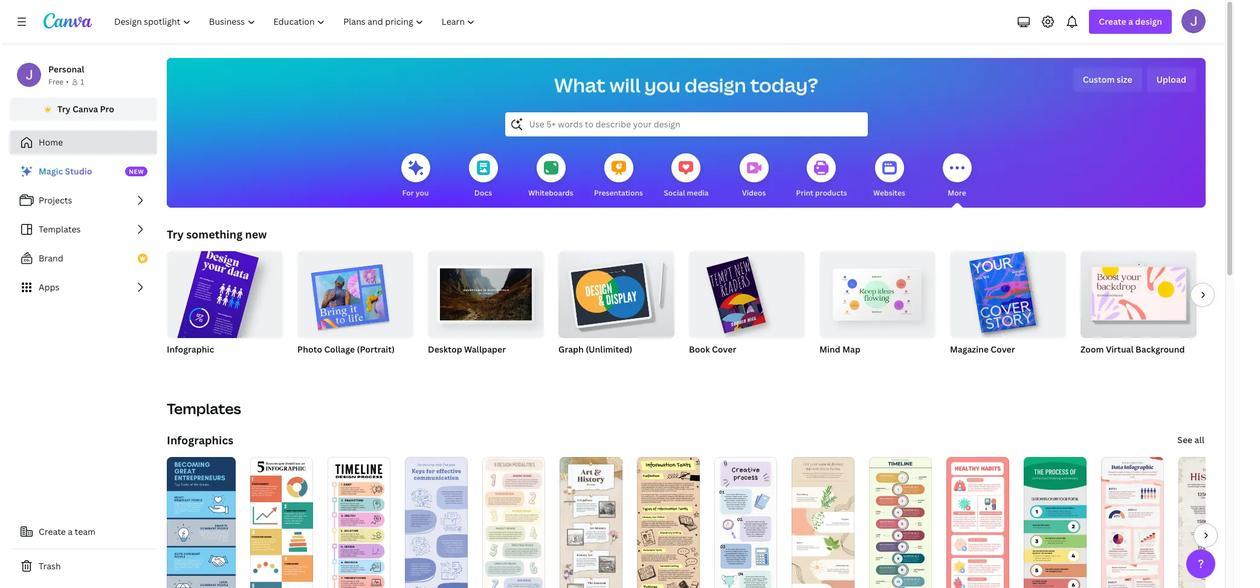 Task type: locate. For each thing, give the bounding box(es) containing it.
will
[[610, 72, 641, 98]]

try for try canva pro
[[57, 103, 70, 115]]

print
[[796, 188, 813, 198]]

1 horizontal spatial templates
[[167, 399, 241, 419]]

canva
[[73, 103, 98, 115]]

try inside button
[[57, 103, 70, 115]]

cover inside group
[[712, 344, 736, 355]]

1 horizontal spatial design
[[1135, 16, 1162, 27]]

infographics
[[167, 433, 233, 448]]

free
[[48, 77, 64, 87]]

desktop wallpaper
[[428, 344, 506, 355]]

1 cover from the left
[[712, 344, 736, 355]]

book
[[689, 344, 710, 355]]

apps
[[39, 282, 59, 293]]

2000
[[188, 360, 208, 370]]

0 horizontal spatial design
[[685, 72, 746, 98]]

800
[[167, 360, 181, 370]]

0 horizontal spatial create
[[39, 526, 66, 538]]

products
[[815, 188, 847, 198]]

1 horizontal spatial ×
[[962, 360, 966, 370]]

create inside dropdown button
[[1099, 16, 1126, 27]]

top level navigation element
[[106, 10, 486, 34]]

design up search search box
[[685, 72, 746, 98]]

try for try something new
[[167, 227, 184, 242]]

× left 11
[[962, 360, 966, 370]]

personal
[[48, 63, 84, 75]]

1 horizontal spatial a
[[1128, 16, 1133, 27]]

a
[[1128, 16, 1133, 27], [68, 526, 73, 538]]

1 vertical spatial create
[[39, 526, 66, 538]]

8.5
[[950, 360, 961, 370]]

create for create a team
[[39, 526, 66, 538]]

background
[[1136, 344, 1185, 355]]

see
[[1178, 435, 1193, 446]]

custom
[[1083, 74, 1115, 85]]

for you
[[402, 188, 429, 198]]

cover for magazine cover 8.5 × 11 in
[[991, 344, 1015, 355]]

pro
[[100, 103, 114, 115]]

in
[[977, 360, 984, 370]]

you right for
[[416, 188, 429, 198]]

a inside the create a design dropdown button
[[1128, 16, 1133, 27]]

group for photo collage (portrait)
[[297, 247, 413, 338]]

zoom virtual background group
[[1081, 247, 1197, 371]]

mind map
[[820, 344, 861, 355]]

you inside button
[[416, 188, 429, 198]]

book cover
[[689, 344, 736, 355]]

desktop
[[428, 344, 462, 355]]

more
[[948, 188, 966, 198]]

cover right the magazine on the bottom
[[991, 344, 1015, 355]]

×
[[183, 360, 187, 370], [962, 360, 966, 370]]

templates
[[39, 224, 81, 235], [167, 399, 241, 419]]

2 × from the left
[[962, 360, 966, 370]]

wallpaper
[[464, 344, 506, 355]]

create a design
[[1099, 16, 1162, 27]]

1 horizontal spatial try
[[167, 227, 184, 242]]

try left something at top left
[[167, 227, 184, 242]]

a up size
[[1128, 16, 1133, 27]]

1 vertical spatial you
[[416, 188, 429, 198]]

templates up infographics link
[[167, 399, 241, 419]]

websites button
[[873, 145, 905, 208]]

1 vertical spatial templates
[[167, 399, 241, 419]]

800 × 2000 px button
[[167, 359, 230, 371]]

try left canva
[[57, 103, 70, 115]]

1 × from the left
[[183, 360, 187, 370]]

cover
[[712, 344, 736, 355], [991, 344, 1015, 355]]

group
[[165, 243, 283, 397], [297, 247, 413, 338], [428, 247, 544, 338], [558, 247, 675, 338], [689, 247, 805, 338], [820, 247, 936, 338], [950, 247, 1066, 338], [1081, 247, 1197, 338]]

presentations button
[[594, 145, 643, 208]]

0 vertical spatial templates
[[39, 224, 81, 235]]

infographic
[[167, 344, 214, 355]]

custom size button
[[1073, 68, 1142, 92]]

you right will
[[645, 72, 681, 98]]

create inside "create a team" button
[[39, 526, 66, 538]]

design
[[1135, 16, 1162, 27], [685, 72, 746, 98]]

None search field
[[505, 112, 868, 137]]

0 vertical spatial you
[[645, 72, 681, 98]]

1
[[80, 77, 84, 87]]

design inside dropdown button
[[1135, 16, 1162, 27]]

0 horizontal spatial you
[[416, 188, 429, 198]]

create up custom size
[[1099, 16, 1126, 27]]

magic
[[39, 166, 63, 177]]

new
[[129, 167, 144, 176]]

× inside magazine cover 8.5 × 11 in
[[962, 360, 966, 370]]

0 horizontal spatial try
[[57, 103, 70, 115]]

design left jacob simon icon
[[1135, 16, 1162, 27]]

group for desktop wallpaper
[[428, 247, 544, 338]]

(portrait)
[[357, 344, 395, 355]]

a left team
[[68, 526, 73, 538]]

magazine
[[950, 344, 989, 355]]

0 vertical spatial a
[[1128, 16, 1133, 27]]

1 horizontal spatial you
[[645, 72, 681, 98]]

group for graph (unlimited)
[[558, 247, 675, 338]]

home link
[[10, 131, 157, 155]]

size
[[1117, 74, 1132, 85]]

group for book cover
[[689, 247, 805, 338]]

print products
[[796, 188, 847, 198]]

create a team
[[39, 526, 95, 538]]

× right 800
[[183, 360, 187, 370]]

try canva pro
[[57, 103, 114, 115]]

try
[[57, 103, 70, 115], [167, 227, 184, 242]]

infographic 800 × 2000 px
[[167, 344, 218, 370]]

list containing magic studio
[[10, 160, 157, 300]]

see all
[[1178, 435, 1205, 446]]

social
[[664, 188, 685, 198]]

you
[[645, 72, 681, 98], [416, 188, 429, 198]]

cover right book
[[712, 344, 736, 355]]

0 horizontal spatial ×
[[183, 360, 187, 370]]

videos button
[[739, 145, 769, 208]]

create left team
[[39, 526, 66, 538]]

create a team button
[[10, 520, 157, 545]]

2 cover from the left
[[991, 344, 1015, 355]]

a inside "create a team" button
[[68, 526, 73, 538]]

custom size
[[1083, 74, 1132, 85]]

virtual
[[1106, 344, 1134, 355]]

group for infographic
[[165, 243, 283, 397]]

magic studio
[[39, 166, 92, 177]]

templates down the projects
[[39, 224, 81, 235]]

list
[[10, 160, 157, 300]]

1 vertical spatial try
[[167, 227, 184, 242]]

create for create a design
[[1099, 16, 1126, 27]]

0 vertical spatial design
[[1135, 16, 1162, 27]]

create
[[1099, 16, 1126, 27], [39, 526, 66, 538]]

1 horizontal spatial create
[[1099, 16, 1126, 27]]

1 horizontal spatial cover
[[991, 344, 1015, 355]]

0 horizontal spatial cover
[[712, 344, 736, 355]]

presentations
[[594, 188, 643, 198]]

•
[[66, 77, 69, 87]]

0 horizontal spatial a
[[68, 526, 73, 538]]

1 vertical spatial a
[[68, 526, 73, 538]]

group for mind map
[[820, 247, 936, 338]]

graph
[[558, 344, 584, 355]]

all
[[1195, 435, 1205, 446]]

brand link
[[10, 247, 157, 271]]

0 vertical spatial create
[[1099, 16, 1126, 27]]

cover inside magazine cover 8.5 × 11 in
[[991, 344, 1015, 355]]

0 vertical spatial try
[[57, 103, 70, 115]]



Task type: describe. For each thing, give the bounding box(es) containing it.
zoom
[[1081, 344, 1104, 355]]

infographic group
[[165, 243, 283, 397]]

11
[[968, 360, 975, 370]]

free •
[[48, 77, 69, 87]]

for
[[402, 188, 414, 198]]

apps link
[[10, 276, 157, 300]]

trash
[[39, 561, 61, 572]]

infographics link
[[167, 433, 233, 448]]

social media button
[[664, 145, 709, 208]]

what
[[554, 72, 606, 98]]

map
[[843, 344, 861, 355]]

something
[[186, 227, 243, 242]]

projects
[[39, 195, 72, 206]]

trash link
[[10, 555, 157, 579]]

Search search field
[[529, 113, 843, 136]]

desktop wallpaper group
[[428, 247, 544, 371]]

try canva pro button
[[10, 98, 157, 121]]

whiteboards button
[[528, 145, 573, 208]]

for you button
[[401, 145, 430, 208]]

photo collage (portrait) group
[[297, 247, 413, 371]]

see all link
[[1176, 429, 1206, 453]]

create a design button
[[1089, 10, 1172, 34]]

projects link
[[10, 189, 157, 213]]

upload
[[1157, 74, 1186, 85]]

graph (unlimited)
[[558, 344, 632, 355]]

(unlimited)
[[586, 344, 632, 355]]

brand
[[39, 253, 63, 264]]

docs button
[[469, 145, 498, 208]]

print products button
[[796, 145, 847, 208]]

8.5 × 11 in button
[[950, 359, 996, 371]]

team
[[75, 526, 95, 538]]

media
[[687, 188, 709, 198]]

mind
[[820, 344, 841, 355]]

home
[[39, 137, 63, 148]]

× inside infographic 800 × 2000 px
[[183, 360, 187, 370]]

upload button
[[1147, 68, 1196, 92]]

magazine cover group
[[950, 247, 1066, 371]]

photo
[[297, 344, 322, 355]]

book cover group
[[689, 247, 805, 371]]

websites
[[873, 188, 905, 198]]

studio
[[65, 166, 92, 177]]

1 vertical spatial design
[[685, 72, 746, 98]]

cover for book cover
[[712, 344, 736, 355]]

try something new
[[167, 227, 267, 242]]

more button
[[943, 145, 972, 208]]

docs
[[474, 188, 492, 198]]

today?
[[750, 72, 818, 98]]

a for team
[[68, 526, 73, 538]]

jacob simon image
[[1182, 9, 1206, 33]]

templates link
[[10, 218, 157, 242]]

photo collage (portrait)
[[297, 344, 395, 355]]

group for zoom virtual background
[[1081, 247, 1197, 338]]

collage
[[324, 344, 355, 355]]

graph (unlimited) group
[[558, 247, 675, 371]]

social media
[[664, 188, 709, 198]]

what will you design today?
[[554, 72, 818, 98]]

a for design
[[1128, 16, 1133, 27]]

mind map group
[[820, 247, 936, 371]]

videos
[[742, 188, 766, 198]]

new
[[245, 227, 267, 242]]

magazine cover 8.5 × 11 in
[[950, 344, 1015, 370]]

group for magazine cover
[[950, 247, 1066, 338]]

whiteboards
[[528, 188, 573, 198]]

0 horizontal spatial templates
[[39, 224, 81, 235]]

zoom virtual background
[[1081, 344, 1185, 355]]

px
[[209, 360, 218, 370]]



Task type: vqa. For each thing, say whether or not it's contained in the screenshot.
Upload dropdown button in the top of the page
yes



